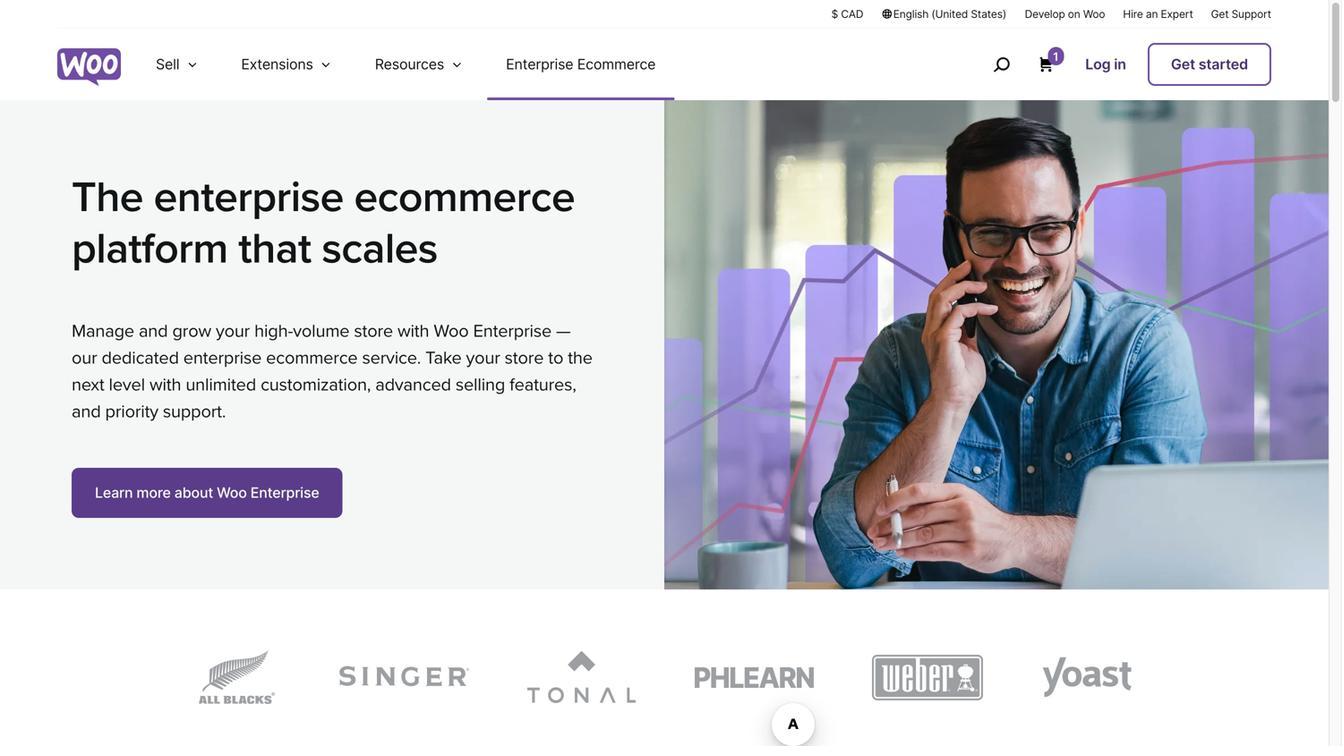 Task type: locate. For each thing, give the bounding box(es) containing it.
with
[[398, 321, 429, 342], [150, 375, 181, 396]]

get inside the service navigation menu element
[[1171, 56, 1196, 73]]

woo
[[1084, 8, 1106, 21], [434, 321, 469, 342], [217, 485, 247, 502]]

1 horizontal spatial woo
[[434, 321, 469, 342]]

0 vertical spatial and
[[139, 321, 168, 342]]

and up dedicated
[[139, 321, 168, 342]]

0 vertical spatial get
[[1212, 8, 1229, 21]]

ecommerce
[[354, 172, 575, 223], [266, 348, 358, 369]]

enterprise ecommerce link
[[485, 29, 677, 100]]

english (united states)
[[894, 8, 1007, 21]]

extensions
[[241, 56, 313, 73]]

1 vertical spatial with
[[150, 375, 181, 396]]

get left started
[[1171, 56, 1196, 73]]

0 vertical spatial with
[[398, 321, 429, 342]]

the
[[568, 348, 593, 369]]

your
[[216, 321, 250, 342], [466, 348, 500, 369]]

1 vertical spatial get
[[1171, 56, 1196, 73]]

2 vertical spatial enterprise
[[251, 485, 319, 502]]

store
[[354, 321, 393, 342], [505, 348, 544, 369]]

woo inside "link"
[[217, 485, 247, 502]]

$ cad button
[[832, 6, 864, 21]]

(united
[[932, 8, 968, 21]]

1 horizontal spatial and
[[139, 321, 168, 342]]

1 vertical spatial woo
[[434, 321, 469, 342]]

unlimited
[[186, 375, 256, 396]]

log in link
[[1079, 45, 1134, 84]]

2 horizontal spatial woo
[[1084, 8, 1106, 21]]

0 horizontal spatial woo
[[217, 485, 247, 502]]

$
[[832, 8, 838, 21]]

get support link
[[1212, 6, 1272, 21]]

1 horizontal spatial your
[[466, 348, 500, 369]]

1 vertical spatial ecommerce
[[266, 348, 358, 369]]

get started link
[[1148, 43, 1272, 86]]

with up the service.
[[398, 321, 429, 342]]

0 vertical spatial ecommerce
[[354, 172, 575, 223]]

with down dedicated
[[150, 375, 181, 396]]

woo up take
[[434, 321, 469, 342]]

2 vertical spatial woo
[[217, 485, 247, 502]]

in
[[1114, 56, 1127, 73]]

0 vertical spatial enterprise
[[154, 172, 344, 223]]

1 horizontal spatial store
[[505, 348, 544, 369]]

enterprise
[[154, 172, 344, 223], [183, 348, 262, 369]]

woo right about
[[217, 485, 247, 502]]

0 vertical spatial your
[[216, 321, 250, 342]]

1 vertical spatial enterprise
[[183, 348, 262, 369]]

platform
[[72, 224, 228, 275]]

and
[[139, 321, 168, 342], [72, 401, 101, 423]]

enterprise ecommerce
[[506, 56, 656, 73]]

1 vertical spatial your
[[466, 348, 500, 369]]

get left support
[[1212, 8, 1229, 21]]

priority
[[105, 401, 158, 423]]

your up selling
[[466, 348, 500, 369]]

resources
[[375, 56, 444, 73]]

get for get support
[[1212, 8, 1229, 21]]

develop
[[1025, 8, 1065, 21]]

0 vertical spatial woo
[[1084, 8, 1106, 21]]

enterprise
[[506, 56, 574, 73], [473, 321, 552, 342], [251, 485, 319, 502]]

—
[[556, 321, 571, 342]]

get
[[1212, 8, 1229, 21], [1171, 56, 1196, 73]]

1 link
[[1037, 47, 1064, 73]]

manage and grow your high-volume store with woo enterprise — our dedicated enterprise ecommerce service. take your store to the next level with unlimited customization, advanced selling features, and priority support.
[[72, 321, 593, 423]]

woo right on
[[1084, 8, 1106, 21]]

enterprise inside the manage and grow your high-volume store with woo enterprise — our dedicated enterprise ecommerce service. take your store to the next level with unlimited customization, advanced selling features, and priority support.
[[473, 321, 552, 342]]

1 horizontal spatial get
[[1212, 8, 1229, 21]]

log in
[[1086, 56, 1127, 73]]

get for get started
[[1171, 56, 1196, 73]]

0 horizontal spatial get
[[1171, 56, 1196, 73]]

store left to at the top of the page
[[505, 348, 544, 369]]

1 vertical spatial and
[[72, 401, 101, 423]]

1 vertical spatial enterprise
[[473, 321, 552, 342]]

0 vertical spatial store
[[354, 321, 393, 342]]

get started
[[1171, 56, 1249, 73]]

and down next
[[72, 401, 101, 423]]

store up the service.
[[354, 321, 393, 342]]

your left high-
[[216, 321, 250, 342]]

learn
[[95, 485, 133, 502]]

expert
[[1161, 8, 1194, 21]]

ecommerce inside the enterprise ecommerce platform that scales
[[354, 172, 575, 223]]

hire an expert
[[1124, 8, 1194, 21]]



Task type: vqa. For each thing, say whether or not it's contained in the screenshot.
Ecommerce
yes



Task type: describe. For each thing, give the bounding box(es) containing it.
enterprise inside the enterprise ecommerce platform that scales
[[154, 172, 344, 223]]

0 vertical spatial enterprise
[[506, 56, 574, 73]]

cad
[[841, 8, 864, 21]]

customization,
[[261, 375, 371, 396]]

enterprise inside the manage and grow your high-volume store with woo enterprise — our dedicated enterprise ecommerce service. take your store to the next level with unlimited customization, advanced selling features, and priority support.
[[183, 348, 262, 369]]

level
[[109, 375, 145, 396]]

selling
[[456, 375, 505, 396]]

to
[[548, 348, 564, 369]]

states)
[[971, 8, 1007, 21]]

$ cad
[[832, 8, 864, 21]]

take
[[426, 348, 462, 369]]

features,
[[510, 375, 577, 396]]

sell button
[[134, 29, 220, 100]]

ecommerce
[[577, 56, 656, 73]]

support.
[[163, 401, 226, 423]]

ecommerce inside the manage and grow your high-volume store with woo enterprise — our dedicated enterprise ecommerce service. take your store to the next level with unlimited customization, advanced selling features, and priority support.
[[266, 348, 358, 369]]

english
[[894, 8, 929, 21]]

on
[[1068, 8, 1081, 21]]

dedicated
[[102, 348, 179, 369]]

service.
[[362, 348, 421, 369]]

sell
[[156, 56, 180, 73]]

next
[[72, 375, 104, 396]]

volume
[[293, 321, 350, 342]]

manage
[[72, 321, 134, 342]]

resources button
[[354, 29, 485, 100]]

english (united states) button
[[882, 6, 1007, 21]]

hire
[[1124, 8, 1143, 21]]

the
[[72, 172, 143, 223]]

0 horizontal spatial store
[[354, 321, 393, 342]]

0 horizontal spatial and
[[72, 401, 101, 423]]

search image
[[987, 50, 1016, 79]]

started
[[1199, 56, 1249, 73]]

get support
[[1212, 8, 1272, 21]]

learn more about woo enterprise link
[[72, 469, 343, 519]]

more
[[137, 485, 171, 502]]

woo inside the manage and grow your high-volume store with woo enterprise — our dedicated enterprise ecommerce service. take your store to the next level with unlimited customization, advanced selling features, and priority support.
[[434, 321, 469, 342]]

service navigation menu element
[[955, 35, 1272, 94]]

our
[[72, 348, 97, 369]]

an
[[1146, 8, 1158, 21]]

high-
[[254, 321, 293, 342]]

hire an expert link
[[1124, 6, 1194, 21]]

grow
[[172, 321, 211, 342]]

develop on woo
[[1025, 8, 1106, 21]]

enterprise inside "link"
[[251, 485, 319, 502]]

develop on woo link
[[1025, 6, 1106, 21]]

that scales
[[239, 224, 438, 275]]

support
[[1232, 8, 1272, 21]]

the enterprise ecommerce platform that scales
[[72, 172, 575, 275]]

1 vertical spatial store
[[505, 348, 544, 369]]

1
[[1054, 50, 1059, 64]]

extensions button
[[220, 29, 354, 100]]

0 horizontal spatial with
[[150, 375, 181, 396]]

0 horizontal spatial your
[[216, 321, 250, 342]]

advanced
[[375, 375, 451, 396]]

log
[[1086, 56, 1111, 73]]

1 horizontal spatial with
[[398, 321, 429, 342]]

about
[[174, 485, 213, 502]]

learn more about woo enterprise
[[95, 485, 319, 502]]



